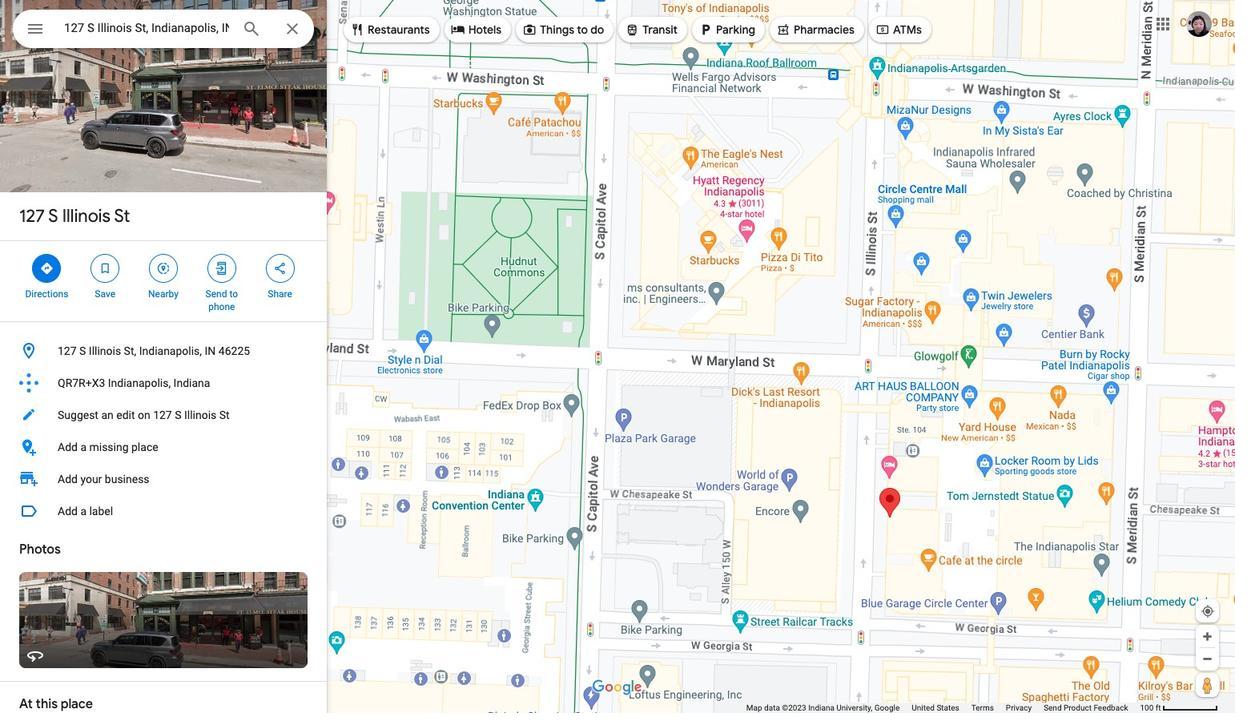 Task type: locate. For each thing, give the bounding box(es) containing it.
127 s illinois st
[[19, 205, 130, 228]]

st
[[114, 205, 130, 228], [219, 409, 230, 421]]

to up phone on the top left of the page
[[229, 288, 238, 300]]

None field
[[64, 18, 229, 38]]

indianapolis, up suggest an edit on 127 s illinois st at the bottom
[[108, 377, 171, 389]]

footer
[[747, 703, 1141, 713]]

a left label
[[80, 505, 87, 518]]

0 vertical spatial s
[[48, 205, 58, 228]]

127 S Illinois St, Indianapolis, IN 46225 field
[[13, 10, 314, 48]]

indiana
[[174, 377, 210, 389], [809, 704, 835, 712]]

0 horizontal spatial indiana
[[174, 377, 210, 389]]

2 add from the top
[[58, 473, 78, 486]]

0 vertical spatial indiana
[[174, 377, 210, 389]]

send for send to phone
[[206, 288, 227, 300]]

1 horizontal spatial place
[[131, 441, 158, 454]]

st,
[[124, 345, 136, 357]]

2 vertical spatial illinois
[[184, 409, 217, 421]]

1 vertical spatial st
[[219, 409, 230, 421]]

place right this
[[61, 696, 93, 712]]

send
[[206, 288, 227, 300], [1044, 704, 1062, 712]]

1 horizontal spatial 127
[[58, 345, 77, 357]]

2 a from the top
[[80, 505, 87, 518]]

map data ©2023 indiana university, google
[[747, 704, 900, 712]]

google account: michele murakami  
(michele.murakami@adept.ai) image
[[1187, 11, 1212, 37]]

place down on
[[131, 441, 158, 454]]

127 s illinois st, indianapolis, in 46225
[[58, 345, 250, 357]]

127 right on
[[153, 409, 172, 421]]

1 vertical spatial indiana
[[809, 704, 835, 712]]

to left do at left top
[[577, 22, 588, 37]]

a for missing
[[80, 441, 87, 454]]

send inside the send to phone
[[206, 288, 227, 300]]

illinois for st
[[62, 205, 111, 228]]

2 horizontal spatial s
[[175, 409, 181, 421]]

2 vertical spatial add
[[58, 505, 78, 518]]

footer containing map data ©2023 indiana university, google
[[747, 703, 1141, 713]]

127
[[19, 205, 45, 228], [58, 345, 77, 357], [153, 409, 172, 421]]

nearby
[[148, 288, 179, 300]]

footer inside google maps element
[[747, 703, 1141, 713]]

 parking
[[699, 21, 756, 38]]

indiana inside "button"
[[174, 377, 210, 389]]

add for add a label
[[58, 505, 78, 518]]

indiana down "in" on the left of page
[[174, 377, 210, 389]]

1 vertical spatial to
[[229, 288, 238, 300]]

zoom out image
[[1202, 653, 1214, 665]]

at
[[19, 696, 33, 712]]

0 vertical spatial add
[[58, 441, 78, 454]]

s inside 127 s illinois st, indianapolis, in 46225 "button"
[[79, 345, 86, 357]]

127 up qr7r+x3
[[58, 345, 77, 357]]

a left missing
[[80, 441, 87, 454]]

indianapolis, up qr7r+x3 indianapolis, indiana "button"
[[139, 345, 202, 357]]

0 vertical spatial 127
[[19, 205, 45, 228]]

0 horizontal spatial st
[[114, 205, 130, 228]]

send up phone on the top left of the page
[[206, 288, 227, 300]]


[[699, 21, 713, 38]]

indiana right '©2023'
[[809, 704, 835, 712]]

send left product
[[1044, 704, 1062, 712]]

1 horizontal spatial indiana
[[809, 704, 835, 712]]

add left label
[[58, 505, 78, 518]]

illinois up add a missing place button
[[184, 409, 217, 421]]

0 vertical spatial send
[[206, 288, 227, 300]]

data
[[764, 704, 780, 712]]

 search field
[[13, 10, 314, 51]]

1 vertical spatial s
[[79, 345, 86, 357]]

in
[[205, 345, 216, 357]]

st up actions for 127 s illinois st region
[[114, 205, 130, 228]]

illinois up 
[[62, 205, 111, 228]]

photos
[[19, 542, 61, 558]]

1 horizontal spatial send
[[1044, 704, 1062, 712]]

s up qr7r+x3
[[79, 345, 86, 357]]

illinois left st,
[[89, 345, 121, 357]]

show your location image
[[1201, 604, 1216, 619]]


[[215, 260, 229, 277]]

 atms
[[876, 21, 922, 38]]

add down suggest
[[58, 441, 78, 454]]

1 vertical spatial place
[[61, 696, 93, 712]]

0 horizontal spatial to
[[229, 288, 238, 300]]

100
[[1141, 704, 1154, 712]]

add a missing place
[[58, 441, 158, 454]]

s right on
[[175, 409, 181, 421]]

send inside button
[[1044, 704, 1062, 712]]

s for 127 s illinois st, indianapolis, in 46225
[[79, 345, 86, 357]]

st down the 46225 on the left of page
[[219, 409, 230, 421]]

1 vertical spatial send
[[1044, 704, 1062, 712]]

qr7r+x3
[[58, 377, 105, 389]]

a for label
[[80, 505, 87, 518]]

127 for 127 s illinois st
[[19, 205, 45, 228]]

pharmacies
[[794, 22, 855, 37]]

to
[[577, 22, 588, 37], [229, 288, 238, 300]]

st inside button
[[219, 409, 230, 421]]


[[273, 260, 287, 277]]

s inside suggest an edit on 127 s illinois st button
[[175, 409, 181, 421]]

illinois inside "button"
[[89, 345, 121, 357]]

indianapolis,
[[139, 345, 202, 357], [108, 377, 171, 389]]

0 vertical spatial place
[[131, 441, 158, 454]]

 transit
[[625, 21, 678, 38]]

1 vertical spatial add
[[58, 473, 78, 486]]

hotels
[[468, 22, 502, 37]]

on
[[138, 409, 150, 421]]

suggest an edit on 127 s illinois st
[[58, 409, 230, 421]]

a
[[80, 441, 87, 454], [80, 505, 87, 518]]

none field inside "127 s illinois st, indianapolis, in 46225" field
[[64, 18, 229, 38]]

do
[[591, 22, 604, 37]]

0 vertical spatial a
[[80, 441, 87, 454]]

0 vertical spatial illinois
[[62, 205, 111, 228]]

directions
[[25, 288, 68, 300]]

add a missing place button
[[0, 431, 327, 463]]

1 vertical spatial a
[[80, 505, 87, 518]]

0 horizontal spatial 127
[[19, 205, 45, 228]]

add a label button
[[0, 495, 327, 527]]

add inside 'link'
[[58, 473, 78, 486]]

0 horizontal spatial send
[[206, 288, 227, 300]]


[[625, 21, 640, 38]]

1 a from the top
[[80, 441, 87, 454]]

add for add a missing place
[[58, 441, 78, 454]]

0 vertical spatial st
[[114, 205, 130, 228]]

map
[[747, 704, 763, 712]]

suggest
[[58, 409, 99, 421]]

1 vertical spatial 127
[[58, 345, 77, 357]]

1 vertical spatial illinois
[[89, 345, 121, 357]]

transit
[[643, 22, 678, 37]]

add
[[58, 441, 78, 454], [58, 473, 78, 486], [58, 505, 78, 518]]

united states button
[[912, 703, 960, 713]]

0 horizontal spatial place
[[61, 696, 93, 712]]

0 vertical spatial to
[[577, 22, 588, 37]]

s up 
[[48, 205, 58, 228]]

127 inside "button"
[[58, 345, 77, 357]]

illinois
[[62, 205, 111, 228], [89, 345, 121, 357], [184, 409, 217, 421]]

restaurants
[[368, 22, 430, 37]]

3 add from the top
[[58, 505, 78, 518]]

1 horizontal spatial s
[[79, 345, 86, 357]]

privacy
[[1006, 704, 1032, 712]]

127 inside button
[[153, 409, 172, 421]]

1 horizontal spatial to
[[577, 22, 588, 37]]

add left your
[[58, 473, 78, 486]]

2 vertical spatial s
[[175, 409, 181, 421]]

s
[[48, 205, 58, 228], [79, 345, 86, 357], [175, 409, 181, 421]]

place
[[131, 441, 158, 454], [61, 696, 93, 712]]

127 for 127 s illinois st, indianapolis, in 46225
[[58, 345, 77, 357]]

0 horizontal spatial s
[[48, 205, 58, 228]]

share
[[268, 288, 292, 300]]

127 up 
[[19, 205, 45, 228]]

states
[[937, 704, 960, 712]]

2 horizontal spatial 127
[[153, 409, 172, 421]]

1 horizontal spatial st
[[219, 409, 230, 421]]

2 vertical spatial 127
[[153, 409, 172, 421]]

1 add from the top
[[58, 441, 78, 454]]



Task type: describe. For each thing, give the bounding box(es) containing it.
1 vertical spatial indianapolis,
[[108, 377, 171, 389]]

parking
[[716, 22, 756, 37]]


[[40, 260, 54, 277]]

0 vertical spatial indianapolis,
[[139, 345, 202, 357]]

qr7r+x3 indianapolis, indiana button
[[0, 367, 327, 399]]

46225
[[219, 345, 250, 357]]


[[876, 21, 890, 38]]


[[156, 260, 171, 277]]

feedback
[[1094, 704, 1129, 712]]

place inside add a missing place button
[[131, 441, 158, 454]]

phone
[[208, 301, 235, 312]]


[[451, 21, 465, 38]]

missing
[[89, 441, 129, 454]]

business
[[105, 473, 150, 486]]

this
[[36, 696, 58, 712]]

privacy button
[[1006, 703, 1032, 713]]

save
[[95, 288, 115, 300]]


[[523, 21, 537, 38]]

an
[[101, 409, 114, 421]]

send product feedback
[[1044, 704, 1129, 712]]

google maps element
[[0, 0, 1236, 713]]

qr7r+x3 indianapolis, indiana
[[58, 377, 210, 389]]

edit
[[116, 409, 135, 421]]

to inside the send to phone
[[229, 288, 238, 300]]

 button
[[13, 10, 58, 51]]


[[350, 21, 365, 38]]


[[98, 260, 112, 277]]

add for add your business
[[58, 473, 78, 486]]

product
[[1064, 704, 1092, 712]]

add a label
[[58, 505, 113, 518]]

illinois inside button
[[184, 409, 217, 421]]

terms
[[972, 704, 994, 712]]

127 s illinois st main content
[[0, 0, 327, 713]]

 restaurants
[[350, 21, 430, 38]]


[[26, 18, 45, 40]]

show street view coverage image
[[1196, 673, 1220, 697]]

100 ft
[[1141, 704, 1161, 712]]

indiana inside footer
[[809, 704, 835, 712]]

suggest an edit on 127 s illinois st button
[[0, 399, 327, 431]]

zoom in image
[[1202, 631, 1214, 643]]

 things to do
[[523, 21, 604, 38]]

terms button
[[972, 703, 994, 713]]

to inside  things to do
[[577, 22, 588, 37]]

your
[[80, 473, 102, 486]]

add your business
[[58, 473, 150, 486]]

 hotels
[[451, 21, 502, 38]]

actions for 127 s illinois st region
[[0, 241, 327, 321]]

send product feedback button
[[1044, 703, 1129, 713]]

s for 127 s illinois st
[[48, 205, 58, 228]]

university,
[[837, 704, 873, 712]]

united
[[912, 704, 935, 712]]

send for send product feedback
[[1044, 704, 1062, 712]]

label
[[89, 505, 113, 518]]

illinois for st,
[[89, 345, 121, 357]]

127 s illinois st, indianapolis, in 46225 button
[[0, 335, 327, 367]]

things
[[540, 22, 575, 37]]


[[776, 21, 791, 38]]

atms
[[893, 22, 922, 37]]

ft
[[1156, 704, 1161, 712]]

add your business link
[[0, 463, 327, 495]]

at this place
[[19, 696, 93, 712]]

100 ft button
[[1141, 704, 1219, 712]]

©2023
[[782, 704, 807, 712]]

google
[[875, 704, 900, 712]]

layers
[[39, 679, 65, 689]]

send to phone
[[206, 288, 238, 312]]

 pharmacies
[[776, 21, 855, 38]]

united states
[[912, 704, 960, 712]]



Task type: vqa. For each thing, say whether or not it's contained in the screenshot.
rightmost ST
yes



